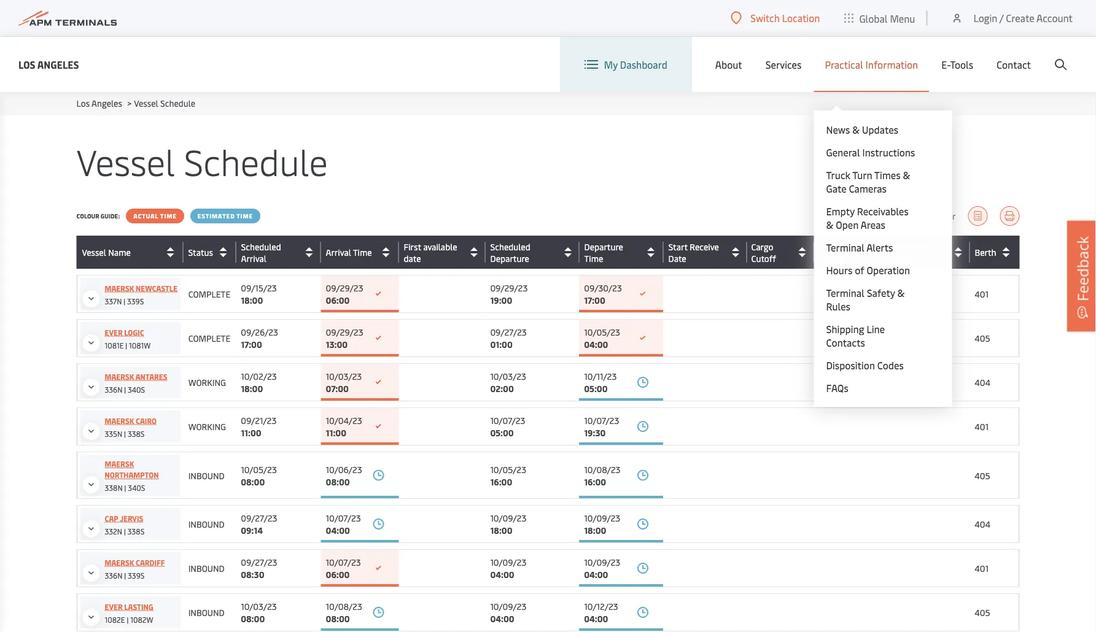 Task type: locate. For each thing, give the bounding box(es) containing it.
10/05/23 down 10/07/23 05:00
[[491, 464, 527, 476]]

inbound left 09:14
[[188, 519, 225, 531]]

1 horizontal spatial 11:00
[[326, 427, 347, 439]]

16:00
[[491, 476, 513, 488], [584, 476, 606, 488]]

0 vertical spatial terminal
[[827, 241, 865, 254]]

0 vertical spatial 06:00
[[326, 295, 350, 306]]

18:00 inside 10/02/23 18:00
[[241, 383, 263, 395]]

09/29/23 13:00
[[326, 327, 363, 351]]

2 inbound from the top
[[188, 519, 225, 531]]

05:00 up 10/05/23 16:00
[[491, 427, 514, 439]]

ever inside "ever logic 1081e | 1081w"
[[105, 328, 123, 338]]

336n up maersk cairo 335n | 338s
[[105, 385, 122, 395]]

2 16:00 from the left
[[584, 476, 606, 488]]

0 horizontal spatial 10/05/23
[[241, 464, 277, 476]]

09/27/23 01:00
[[491, 327, 527, 351]]

10/07/23 for 05:00
[[491, 415, 526, 427]]

my dashboard
[[604, 58, 668, 71]]

| right 1082e
[[127, 615, 129, 625]]

08:00 inside 10/03/23 08:00
[[241, 613, 265, 625]]

complete left 09/26/23 17:00
[[188, 333, 231, 344]]

10/03/23 up the 02:00
[[491, 371, 527, 382]]

terminal up rules
[[827, 286, 865, 300]]

1 vertical spatial 404
[[975, 519, 991, 531]]

06:00 inside 10/07/23 06:00
[[326, 569, 350, 581]]

1 11:00 from the left
[[241, 427, 261, 439]]

angeles
[[37, 58, 79, 71], [92, 97, 122, 109]]

1 horizontal spatial 10/09/23 18:00
[[584, 513, 621, 537]]

inbound for 10/03/23 08:00
[[188, 607, 225, 619]]

09/27/23 up 09:14
[[241, 513, 277, 524]]

17:00 down 09/26/23
[[241, 339, 262, 351]]

08:00 for 10/06/23 08:00
[[326, 476, 350, 488]]

& right the news
[[853, 123, 860, 136]]

339s for inbound
[[128, 571, 145, 581]]

about button
[[716, 37, 743, 92]]

0 horizontal spatial angeles
[[37, 58, 79, 71]]

0 vertical spatial 338s
[[128, 429, 145, 439]]

06:00
[[326, 295, 350, 306], [326, 569, 350, 581]]

1 horizontal spatial 10/05/23
[[491, 464, 527, 476]]

disposition codes link
[[827, 359, 916, 372]]

336n inside maersk cardiff 336n | 339s
[[105, 571, 122, 581]]

11:00 for 09/21/23 11:00
[[241, 427, 261, 439]]

10/07/23 down 10/06/23 08:00
[[326, 513, 361, 524]]

maersk up 337n
[[105, 284, 134, 293]]

1 horizontal spatial 16:00
[[584, 476, 606, 488]]

maersk inside maersk cairo 335n | 338s
[[105, 416, 134, 426]]

06:00 inside the 09/29/23 06:00
[[326, 295, 350, 306]]

1 338s from the top
[[128, 429, 145, 439]]

10/08/23 down "19:30" at the bottom right of page
[[584, 464, 621, 476]]

4 maersk from the top
[[105, 460, 134, 469]]

0 vertical spatial complete
[[188, 288, 231, 300]]

working left 10/02/23 18:00
[[188, 377, 226, 389]]

10/09/23 for 10/12/23 04:00
[[491, 601, 527, 613]]

08:00
[[241, 476, 265, 488], [326, 476, 350, 488], [241, 613, 265, 625], [326, 613, 350, 625]]

17:00 inside 09/26/23 17:00
[[241, 339, 262, 351]]

1 time from the left
[[160, 212, 177, 220]]

0 horizontal spatial 05:00
[[491, 427, 514, 439]]

hazardous
[[890, 241, 930, 253], [890, 241, 931, 253]]

0 horizontal spatial los
[[18, 58, 35, 71]]

339s
[[127, 296, 144, 306], [128, 571, 145, 581]]

06:00 up 09/29/23 13:00
[[326, 295, 350, 306]]

08:00 down '10/06/23'
[[326, 476, 350, 488]]

1 vertical spatial 336n
[[105, 571, 122, 581]]

tools
[[951, 58, 974, 71]]

10/04/23 11:00
[[326, 415, 362, 439]]

08:00 down '08:30'
[[241, 613, 265, 625]]

2 06:00 from the top
[[326, 569, 350, 581]]

09/27/23 up '08:30'
[[241, 557, 277, 569]]

10/03/23
[[326, 371, 362, 382], [491, 371, 527, 382], [241, 601, 277, 613]]

departure time
[[584, 241, 623, 264], [585, 241, 624, 264]]

0 horizontal spatial 10/03/23
[[241, 601, 277, 613]]

1 vertical spatial 09/27/23
[[241, 513, 277, 524]]

11:00 inside 10/04/23 11:00
[[326, 427, 347, 439]]

09/30/23 17:00
[[584, 282, 622, 306]]

berth
[[975, 247, 997, 258], [975, 247, 997, 258]]

guide:
[[101, 212, 120, 220]]

hours
[[827, 264, 853, 277]]

2 complete from the top
[[188, 333, 231, 344]]

1 06:00 from the top
[[326, 295, 350, 306]]

available
[[423, 241, 458, 253], [423, 241, 458, 253]]

& inside truck turn times & gate cameras
[[903, 168, 911, 182]]

0 vertical spatial 09/27/23
[[491, 327, 527, 338]]

0 vertical spatial 401
[[975, 288, 989, 300]]

maersk down 1081e on the left bottom of the page
[[105, 372, 134, 382]]

336n inside "maersk antares 336n | 340s"
[[105, 385, 122, 395]]

receive
[[690, 241, 719, 253], [690, 241, 719, 253]]

| inside "maersk antares 336n | 340s"
[[124, 385, 126, 395]]

angeles inside los angeles link
[[37, 58, 79, 71]]

0 horizontal spatial 11:00
[[241, 427, 261, 439]]

complete left 09/15/23 18:00
[[188, 288, 231, 300]]

10/05/23
[[584, 327, 621, 338], [241, 464, 277, 476], [491, 464, 527, 476]]

time right actual
[[160, 212, 177, 220]]

2 11:00 from the left
[[326, 427, 347, 439]]

arrival time button
[[326, 243, 396, 262], [326, 243, 396, 262]]

actual time
[[133, 212, 177, 220]]

ever inside ever lasting 1082e | 1082w
[[105, 602, 123, 612]]

first available date button
[[404, 241, 483, 264], [404, 241, 483, 264]]

maersk up 335n at the left bottom of the page
[[105, 416, 134, 426]]

berth button
[[975, 243, 1016, 262], [975, 243, 1017, 262]]

vessel name button
[[82, 243, 180, 262], [82, 243, 180, 262]]

340s inside maersk northampton 338n | 340s
[[128, 484, 145, 493]]

maersk left cardiff
[[105, 558, 134, 568]]

02:00
[[491, 383, 514, 395]]

10/05/23 for 16:00
[[491, 464, 527, 476]]

1 404 from the top
[[975, 377, 991, 389]]

colour
[[76, 212, 99, 220]]

08:00 inside 10/05/23 08:00
[[241, 476, 265, 488]]

working
[[188, 377, 226, 389], [188, 421, 226, 433]]

18:00 down 09/15/23
[[241, 295, 263, 306]]

1 horizontal spatial 10/03/23
[[326, 371, 362, 382]]

2 vertical spatial 09/27/23
[[241, 557, 277, 569]]

10/07/23 down the 02:00
[[491, 415, 526, 427]]

1 vertical spatial 17:00
[[241, 339, 262, 351]]

| inside maersk cardiff 336n | 339s
[[124, 571, 126, 581]]

| right 337n
[[124, 296, 125, 306]]

2 ever from the top
[[105, 602, 123, 612]]

terminal inside "link"
[[827, 241, 865, 254]]

terminal safety & rules link
[[827, 286, 916, 313]]

| right 335n at the left bottom of the page
[[124, 429, 126, 439]]

338s down jervis
[[128, 527, 145, 537]]

10/07/23 for 19:30
[[584, 415, 620, 427]]

3 maersk from the top
[[105, 416, 134, 426]]

1 vertical spatial 10/08/23
[[326, 601, 362, 613]]

0 vertical spatial 340s
[[128, 385, 145, 395]]

1 340s from the top
[[128, 385, 145, 395]]

arrival
[[326, 247, 351, 258], [326, 247, 351, 258], [241, 253, 266, 264], [241, 253, 267, 264]]

ever for inbound
[[105, 602, 123, 612]]

0 horizontal spatial 16:00
[[491, 476, 513, 488]]

0 vertical spatial 405
[[975, 333, 991, 344]]

09/29/23 up 09/29/23 13:00
[[326, 282, 363, 294]]

1 maersk from the top
[[105, 284, 134, 293]]

405 for 10/05/23
[[975, 333, 991, 344]]

10/08/23 for 16:00
[[584, 464, 621, 476]]

2 336n from the top
[[105, 571, 122, 581]]

hazardous cutoff
[[890, 241, 930, 264], [890, 241, 931, 264]]

10/12/23 04:00
[[584, 601, 619, 625]]

338s inside cap jervis 332n | 338s
[[128, 527, 145, 537]]

10/07/23 04:00
[[326, 513, 361, 537]]

vessel name
[[82, 247, 131, 258], [82, 247, 131, 258]]

05:00 down 10/11/23
[[584, 383, 608, 395]]

09/29/23 up 13:00
[[326, 327, 363, 338]]

updates
[[862, 123, 899, 136]]

ever up 1081e on the left bottom of the page
[[105, 328, 123, 338]]

10/03/23 up 07:00
[[326, 371, 362, 382]]

| right 338n
[[124, 484, 126, 493]]

10/06/23 08:00
[[326, 464, 362, 488]]

0 vertical spatial angeles
[[37, 58, 79, 71]]

maersk inside the maersk newcastle 337n | 339s
[[105, 284, 134, 293]]

08:00 inside 10/06/23 08:00
[[326, 476, 350, 488]]

336n up ever lasting 1082e | 1082w
[[105, 571, 122, 581]]

3 405 from the top
[[975, 607, 991, 619]]

10/03/23 down '08:30'
[[241, 601, 277, 613]]

10/07/23 up "19:30" at the bottom right of page
[[584, 415, 620, 427]]

16:00 inside 10/05/23 16:00
[[491, 476, 513, 488]]

10/08/23 down 10/07/23 06:00
[[326, 601, 362, 613]]

2 time from the left
[[237, 212, 253, 220]]

2 340s from the top
[[128, 484, 145, 493]]

create
[[1007, 11, 1035, 25]]

338s inside maersk cairo 335n | 338s
[[128, 429, 145, 439]]

0 horizontal spatial 10/09/23 18:00
[[491, 513, 527, 537]]

0 vertical spatial los
[[18, 58, 35, 71]]

11:00 down 10/04/23
[[326, 427, 347, 439]]

| up lasting
[[124, 571, 126, 581]]

2 horizontal spatial 10/03/23
[[491, 371, 527, 382]]

18:00 down 10/02/23
[[241, 383, 263, 395]]

1 16:00 from the left
[[491, 476, 513, 488]]

18:00 down 10/08/23 16:00
[[584, 525, 607, 537]]

10/09/23 18:00 down 10/05/23 16:00
[[491, 513, 527, 537]]

05:00 inside 10/07/23 05:00
[[491, 427, 514, 439]]

09/29/23 for 19:00
[[491, 282, 528, 294]]

01:00
[[491, 339, 513, 351]]

1 horizontal spatial 10/08/23
[[584, 464, 621, 476]]

& down empty
[[827, 218, 834, 231]]

09/29/23 for 13:00
[[326, 327, 363, 338]]

maersk inside "maersk antares 336n | 340s"
[[105, 372, 134, 382]]

e-tools
[[942, 58, 974, 71]]

0 vertical spatial 05:00
[[584, 383, 608, 395]]

11:00 inside 09/21/23 11:00
[[241, 427, 261, 439]]

reefer cutoff
[[820, 241, 845, 264], [820, 241, 845, 264]]

1 vertical spatial 05:00
[[491, 427, 514, 439]]

17:00 inside 09/30/23 17:00
[[584, 295, 606, 306]]

07:00
[[326, 383, 349, 395]]

1 vertical spatial 405
[[975, 470, 991, 482]]

0 vertical spatial 10/08/23
[[584, 464, 621, 476]]

| inside ever lasting 1082e | 1082w
[[127, 615, 129, 625]]

0 vertical spatial 336n
[[105, 385, 122, 395]]

16:00 for 10/08/23 16:00
[[584, 476, 606, 488]]

1 vertical spatial 338s
[[128, 527, 145, 537]]

general
[[827, 146, 860, 159]]

start receive date
[[669, 241, 719, 264], [669, 241, 719, 264]]

terminal for terminal safety & rules
[[827, 286, 865, 300]]

2 working from the top
[[188, 421, 226, 433]]

3 inbound from the top
[[188, 563, 225, 575]]

10/09/23 04:00
[[491, 557, 527, 581], [584, 557, 621, 581], [491, 601, 527, 625]]

global
[[860, 12, 888, 25]]

1 inbound from the top
[[188, 470, 225, 482]]

arrival time
[[326, 247, 372, 258], [326, 247, 372, 258]]

complete
[[188, 288, 231, 300], [188, 333, 231, 344]]

339s right 337n
[[127, 296, 144, 306]]

10/07/23 down 10/07/23 04:00
[[326, 557, 361, 569]]

inbound left 10/05/23 08:00
[[188, 470, 225, 482]]

1 405 from the top
[[975, 333, 991, 344]]

departure
[[584, 241, 623, 253], [585, 241, 624, 253], [491, 253, 530, 264], [491, 253, 530, 264]]

17:00 down "09/30/23"
[[584, 295, 606, 306]]

09/27/23 up "01:00"
[[491, 327, 527, 338]]

4 inbound from the top
[[188, 607, 225, 619]]

1 vertical spatial 340s
[[128, 484, 145, 493]]

10/07/23 06:00
[[326, 557, 361, 581]]

2 receive from the left
[[690, 241, 719, 253]]

disposition
[[827, 359, 875, 372]]

09/29/23 up 19:00
[[491, 282, 528, 294]]

0 vertical spatial ever
[[105, 328, 123, 338]]

| for 09/27/23 09:14
[[124, 527, 126, 537]]

2 405 from the top
[[975, 470, 991, 482]]

10/09/23 18:00
[[491, 513, 527, 537], [584, 513, 621, 537]]

scheduled departure button
[[491, 241, 576, 264], [491, 241, 577, 264]]

336n for working
[[105, 385, 122, 395]]

04:00
[[584, 339, 609, 351], [326, 525, 350, 537], [491, 569, 515, 581], [584, 569, 609, 581], [491, 613, 515, 625], [584, 613, 609, 625]]

terminal inside "terminal safety & rules"
[[827, 286, 865, 300]]

2 maersk from the top
[[105, 372, 134, 382]]

1 ever from the top
[[105, 328, 123, 338]]

1082w
[[130, 615, 153, 625]]

jervis
[[120, 514, 143, 524]]

inbound
[[188, 470, 225, 482], [188, 519, 225, 531], [188, 563, 225, 575], [188, 607, 225, 619]]

2 vertical spatial 401
[[975, 563, 989, 575]]

los for los angeles > vessel schedule
[[76, 97, 90, 109]]

09/26/23
[[241, 327, 278, 338]]

1 complete from the top
[[188, 288, 231, 300]]

ever up 1082e
[[105, 602, 123, 612]]

1 horizontal spatial los
[[76, 97, 90, 109]]

10/08/23 08:00
[[326, 601, 362, 625]]

1 vertical spatial angeles
[[92, 97, 122, 109]]

10/05/23 down 09/21/23 11:00
[[241, 464, 277, 476]]

shipping line contacts
[[827, 323, 885, 349]]

340s down northampton
[[128, 484, 145, 493]]

16:00 down 10/07/23 05:00
[[491, 476, 513, 488]]

truck turn times & gate cameras
[[827, 168, 911, 195]]

| inside the maersk newcastle 337n | 339s
[[124, 296, 125, 306]]

340s down antares
[[128, 385, 145, 395]]

336n for inbound
[[105, 571, 122, 581]]

06:00 up 10/08/23 08:00
[[326, 569, 350, 581]]

0 vertical spatial 339s
[[127, 296, 144, 306]]

1 vertical spatial terminal
[[827, 286, 865, 300]]

17:00 for 09/26/23 17:00
[[241, 339, 262, 351]]

| inside "ever logic 1081e | 1081w"
[[126, 341, 127, 351]]

| inside maersk cairo 335n | 338s
[[124, 429, 126, 439]]

1 vertical spatial ever
[[105, 602, 123, 612]]

10/09/23 18:00 down 10/08/23 16:00
[[584, 513, 621, 537]]

10/05/23 08:00
[[241, 464, 277, 488]]

0 vertical spatial 17:00
[[584, 295, 606, 306]]

scheduled arrival
[[241, 241, 281, 264], [241, 241, 281, 264]]

16:00 inside 10/08/23 16:00
[[584, 476, 606, 488]]

0 vertical spatial 404
[[975, 377, 991, 389]]

& inside "terminal safety & rules"
[[898, 286, 905, 300]]

2 vertical spatial 405
[[975, 607, 991, 619]]

los for los angeles
[[18, 58, 35, 71]]

1 401 from the top
[[975, 288, 989, 300]]

11:00 down 09/21/23
[[241, 427, 261, 439]]

18:00 down 10/05/23 16:00
[[491, 525, 513, 537]]

16:00 for 10/05/23 16:00
[[491, 476, 513, 488]]

1 vertical spatial complete
[[188, 333, 231, 344]]

04:00 inside 10/05/23 04:00
[[584, 339, 609, 351]]

10/05/23 down 09/30/23 17:00 on the right of the page
[[584, 327, 621, 338]]

1 vertical spatial 339s
[[128, 571, 145, 581]]

1 horizontal spatial 05:00
[[584, 383, 608, 395]]

2 horizontal spatial 10/05/23
[[584, 327, 621, 338]]

| for 09/27/23 08:30
[[124, 571, 126, 581]]

time right estimated at the left
[[237, 212, 253, 220]]

contact
[[997, 58, 1032, 71]]

1 horizontal spatial angeles
[[92, 97, 122, 109]]

1 horizontal spatial time
[[237, 212, 253, 220]]

1 working from the top
[[188, 377, 226, 389]]

inbound left '08:30'
[[188, 563, 225, 575]]

09/27/23 for 01:00
[[491, 327, 527, 338]]

angeles for los angeles > vessel schedule
[[92, 97, 122, 109]]

| right "332n"
[[124, 527, 126, 537]]

08:00 up 09/27/23 09:14 at the left
[[241, 476, 265, 488]]

1 336n from the top
[[105, 385, 122, 395]]

10/03/23 08:00
[[241, 601, 277, 625]]

08:00 for 10/08/23 08:00
[[326, 613, 350, 625]]

maersk cardiff 336n | 339s
[[105, 558, 165, 581]]

inbound left 10/03/23 08:00 on the left of the page
[[188, 607, 225, 619]]

1 vertical spatial 401
[[975, 421, 989, 433]]

2 338s from the top
[[128, 527, 145, 537]]

1 vertical spatial los
[[76, 97, 90, 109]]

338s
[[128, 429, 145, 439], [128, 527, 145, 537]]

1 vertical spatial 06:00
[[326, 569, 350, 581]]

08:00 inside 10/08/23 08:00
[[326, 613, 350, 625]]

| right 1081e on the left bottom of the page
[[126, 341, 127, 351]]

global menu button
[[833, 0, 928, 37]]

1 terminal from the top
[[827, 241, 865, 254]]

| inside cap jervis 332n | 338s
[[124, 527, 126, 537]]

401 for 09/30/23
[[975, 288, 989, 300]]

16:00 down "19:30" at the bottom right of page
[[584, 476, 606, 488]]

0 horizontal spatial 17:00
[[241, 339, 262, 351]]

0 horizontal spatial time
[[160, 212, 177, 220]]

working left 09/21/23 11:00
[[188, 421, 226, 433]]

5 maersk from the top
[[105, 558, 134, 568]]

&
[[853, 123, 860, 136], [903, 168, 911, 182], [827, 218, 834, 231], [898, 286, 905, 300]]

10/07/23
[[491, 415, 526, 427], [584, 415, 620, 427], [326, 513, 361, 524], [326, 557, 361, 569]]

maersk for 10/05/23
[[105, 460, 134, 469]]

contacts
[[827, 336, 866, 349]]

17:00 for 09/30/23 17:00
[[584, 295, 606, 306]]

339s inside the maersk newcastle 337n | 339s
[[127, 296, 144, 306]]

2 terminal from the top
[[827, 286, 865, 300]]

| up maersk cairo 335n | 338s
[[124, 385, 126, 395]]

1 horizontal spatial 17:00
[[584, 295, 606, 306]]

339s inside maersk cardiff 336n | 339s
[[128, 571, 145, 581]]

general instructions link
[[827, 146, 916, 159]]

1 vertical spatial working
[[188, 421, 226, 433]]

0 horizontal spatial 10/08/23
[[326, 601, 362, 613]]

338s down cairo
[[128, 429, 145, 439]]

05:00 inside 10/11/23 05:00
[[584, 383, 608, 395]]

maersk for 09/27/23
[[105, 558, 134, 568]]

maersk up northampton
[[105, 460, 134, 469]]

scheduled arrival button
[[241, 241, 318, 264], [241, 241, 318, 264]]

09/29/23 for 06:00
[[326, 282, 363, 294]]

2 401 from the top
[[975, 421, 989, 433]]

terminal down open
[[827, 241, 865, 254]]

0 vertical spatial working
[[188, 377, 226, 389]]

| inside maersk northampton 338n | 340s
[[124, 484, 126, 493]]

10/09/23 04:00 for 10/09/23
[[491, 557, 527, 581]]

maersk inside maersk northampton 338n | 340s
[[105, 460, 134, 469]]

08:00 down 10/07/23 06:00
[[326, 613, 350, 625]]

340s inside "maersk antares 336n | 340s"
[[128, 385, 145, 395]]

339s for complete
[[127, 296, 144, 306]]

>
[[127, 97, 132, 109]]

& right safety
[[898, 286, 905, 300]]

& right times
[[903, 168, 911, 182]]

339s down cardiff
[[128, 571, 145, 581]]

maersk inside maersk cardiff 336n | 339s
[[105, 558, 134, 568]]



Task type: describe. For each thing, give the bounding box(es) containing it.
rules
[[827, 300, 851, 313]]

405 for 10/12/23
[[975, 607, 991, 619]]

1 receive from the left
[[690, 241, 719, 253]]

13:00
[[326, 339, 348, 351]]

about
[[716, 58, 743, 71]]

terminal safety & rules
[[827, 286, 905, 313]]

10/07/23 for 06:00
[[326, 557, 361, 569]]

09/21/23
[[241, 415, 277, 427]]

338s for working
[[128, 429, 145, 439]]

lasting
[[124, 602, 153, 612]]

vessel schedule
[[76, 137, 328, 185]]

10/11/23 05:00
[[584, 371, 617, 395]]

estimated time
[[198, 212, 253, 220]]

shipping
[[827, 323, 865, 336]]

10/07/23 19:30
[[584, 415, 620, 439]]

line
[[867, 323, 885, 336]]

1082e
[[105, 615, 125, 625]]

inbound for 09/27/23 08:30
[[188, 563, 225, 575]]

| for 10/02/23 18:00
[[124, 385, 126, 395]]

& inside empty receivables & open areas
[[827, 218, 834, 231]]

10/05/23 for 08:00
[[241, 464, 277, 476]]

inbound for 09/27/23 09:14
[[188, 519, 225, 531]]

instructions
[[863, 146, 916, 159]]

0 vertical spatial los angeles link
[[18, 57, 79, 72]]

login
[[974, 11, 998, 25]]

e-tools button
[[942, 37, 974, 92]]

10/05/23 04:00
[[584, 327, 621, 351]]

ever lasting 1082e | 1082w
[[105, 602, 153, 625]]

10/05/23 for 04:00
[[584, 327, 621, 338]]

search and filter button
[[868, 206, 956, 226]]

0 vertical spatial schedule
[[160, 97, 196, 109]]

09/27/23 08:30
[[241, 557, 277, 581]]

truck turn times & gate cameras link
[[827, 168, 916, 195]]

3 401 from the top
[[975, 563, 989, 575]]

09/29/23 19:00
[[491, 282, 528, 306]]

340s for working
[[128, 385, 145, 395]]

04:00 inside '10/12/23 04:00'
[[584, 613, 609, 625]]

10/03/23 for 08:00
[[241, 601, 277, 613]]

10/09/23 for 10/09/23 04:00
[[491, 557, 527, 569]]

practical information button
[[825, 37, 919, 92]]

340s for inbound
[[128, 484, 145, 493]]

1 vertical spatial schedule
[[184, 137, 328, 185]]

09/27/23 for 09:14
[[241, 513, 277, 524]]

maersk for 09/15/23
[[105, 284, 134, 293]]

practical information
[[825, 58, 919, 71]]

switch location button
[[731, 11, 820, 25]]

dashboard
[[620, 58, 668, 71]]

09/27/23 for 08:30
[[241, 557, 277, 569]]

account
[[1037, 11, 1073, 25]]

| for 09/15/23 18:00
[[124, 296, 125, 306]]

405 for 10/08/23
[[975, 470, 991, 482]]

05:00 for 10/11/23 05:00
[[584, 383, 608, 395]]

10/05/23 16:00
[[491, 464, 527, 488]]

news
[[827, 123, 850, 136]]

actual
[[133, 212, 159, 220]]

| for 09/26/23 17:00
[[126, 341, 127, 351]]

inbound for 10/05/23 08:00
[[188, 470, 225, 482]]

working for 18:00
[[188, 377, 226, 389]]

338n
[[105, 484, 123, 493]]

05:00 for 10/07/23 05:00
[[491, 427, 514, 439]]

| for 10/05/23 08:00
[[124, 484, 126, 493]]

hours of operation link
[[827, 264, 916, 277]]

login / create account link
[[951, 0, 1073, 36]]

services
[[766, 58, 802, 71]]

news & updates link
[[827, 123, 916, 136]]

terminal alerts
[[827, 241, 893, 254]]

antares
[[136, 372, 167, 382]]

receivables
[[858, 205, 909, 218]]

10/02/23 18:00
[[241, 371, 277, 395]]

10/09/23 04:00 for 10/12/23
[[491, 601, 527, 625]]

turn
[[853, 168, 873, 182]]

codes
[[878, 359, 904, 372]]

switch location
[[751, 11, 820, 25]]

| for 10/03/23 08:00
[[127, 615, 129, 625]]

ever for complete
[[105, 328, 123, 338]]

filter
[[937, 210, 956, 222]]

information
[[866, 58, 919, 71]]

10/02/23
[[241, 371, 277, 382]]

10/07/23 for 04:00
[[326, 513, 361, 524]]

cap jervis 332n | 338s
[[105, 514, 145, 537]]

times
[[875, 168, 901, 182]]

08:00 for 10/03/23 08:00
[[241, 613, 265, 625]]

operation
[[867, 264, 910, 277]]

complete for 17:00
[[188, 333, 231, 344]]

332n
[[105, 527, 122, 537]]

hours of operation
[[827, 264, 910, 277]]

11:00 for 10/04/23 11:00
[[326, 427, 347, 439]]

08:00 for 10/05/23 08:00
[[241, 476, 265, 488]]

of
[[855, 264, 865, 277]]

faqs link
[[827, 382, 916, 395]]

09/15/23
[[241, 282, 277, 294]]

| for 09/21/23 11:00
[[124, 429, 126, 439]]

menu
[[891, 12, 916, 25]]

18:00 inside 09/15/23 18:00
[[241, 295, 263, 306]]

news & updates
[[827, 123, 899, 136]]

04:00 inside 10/07/23 04:00
[[326, 525, 350, 537]]

empty receivables & open areas link
[[827, 205, 916, 232]]

08:30
[[241, 569, 265, 581]]

10/12/23
[[584, 601, 619, 613]]

2 10/09/23 18:00 from the left
[[584, 513, 621, 537]]

10/08/23 for 08:00
[[326, 601, 362, 613]]

empty
[[827, 205, 855, 218]]

06:00 for 09/29/23 06:00
[[326, 295, 350, 306]]

10/11/23
[[584, 371, 617, 382]]

maersk newcastle 337n | 339s
[[105, 284, 178, 306]]

working for 11:00
[[188, 421, 226, 433]]

angeles for los angeles
[[37, 58, 79, 71]]

services button
[[766, 37, 802, 92]]

/
[[1000, 11, 1004, 25]]

terminal for terminal alerts
[[827, 241, 865, 254]]

time for actual time
[[160, 212, 177, 220]]

10/03/23 for 02:00
[[491, 371, 527, 382]]

maersk for 10/02/23
[[105, 372, 134, 382]]

maersk for 09/21/23
[[105, 416, 134, 426]]

1 10/09/23 18:00 from the left
[[491, 513, 527, 537]]

09/27/23 09:14
[[241, 513, 277, 537]]

401 for 10/07/23
[[975, 421, 989, 433]]

areas
[[861, 218, 886, 231]]

10/06/23
[[326, 464, 362, 476]]

10/03/23 for 07:00
[[326, 371, 362, 382]]

truck
[[827, 168, 851, 182]]

and
[[921, 210, 935, 222]]

09/15/23 18:00
[[241, 282, 277, 306]]

logic
[[124, 328, 144, 338]]

2 404 from the top
[[975, 519, 991, 531]]

1081e
[[105, 341, 124, 351]]

switch
[[751, 11, 780, 25]]

10/03/23 02:00
[[491, 371, 527, 395]]

maersk northampton 338n | 340s
[[105, 460, 159, 493]]

feedback
[[1073, 236, 1093, 302]]

time for estimated time
[[237, 212, 253, 220]]

maersk cairo 335n | 338s
[[105, 416, 157, 439]]

10/07/23 05:00
[[491, 415, 526, 439]]

06:00 for 10/07/23 06:00
[[326, 569, 350, 581]]

10/03/23 07:00
[[326, 371, 362, 395]]

empty receivables & open areas
[[827, 205, 909, 231]]

location
[[783, 11, 820, 25]]

10/09/23 for 10/09/23 18:00
[[491, 513, 527, 524]]

335n
[[105, 429, 122, 439]]

contact button
[[997, 37, 1032, 92]]

search
[[893, 210, 919, 222]]

alerts
[[867, 241, 893, 254]]

cairo
[[136, 416, 157, 426]]

338s for inbound
[[128, 527, 145, 537]]

complete for 18:00
[[188, 288, 231, 300]]

1 vertical spatial los angeles link
[[76, 97, 122, 109]]



Task type: vqa. For each thing, say whether or not it's contained in the screenshot.


